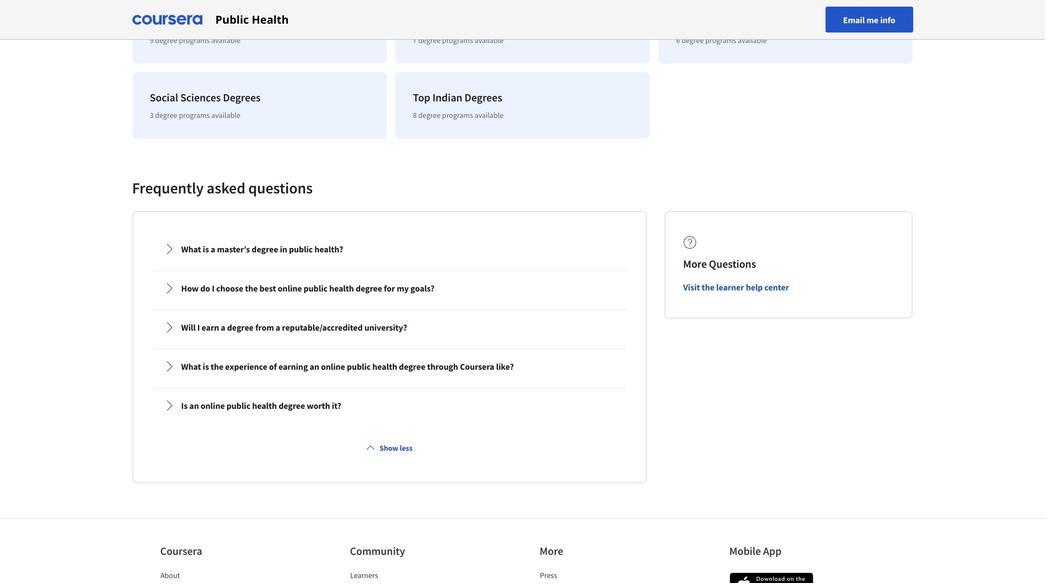 Task type: describe. For each thing, give the bounding box(es) containing it.
8
[[413, 110, 417, 120]]

more for more questions
[[684, 257, 707, 271]]

8 degree programs available
[[413, 110, 504, 120]]

like?
[[496, 361, 514, 372]]

degree inside "dropdown button"
[[279, 401, 305, 412]]

more questions
[[684, 257, 757, 271]]

social
[[150, 90, 178, 104]]

experience
[[225, 361, 267, 372]]

show less
[[380, 444, 413, 454]]

will
[[181, 322, 196, 333]]

how do i choose the best online public health degree for my goals? button
[[155, 273, 625, 304]]

is for the
[[203, 361, 209, 372]]

degree right 7
[[419, 35, 441, 45]]

degree right 6
[[682, 35, 704, 45]]

visit the learner help center link
[[684, 282, 789, 293]]

3 degree programs available
[[150, 110, 241, 120]]

6 degree programs available
[[677, 35, 767, 45]]

how do i choose the best online public health degree for my goals?
[[181, 283, 435, 294]]

public inside "dropdown button"
[[227, 401, 251, 412]]

degree right '9' in the top left of the page
[[155, 35, 177, 45]]

social sciences degrees
[[150, 90, 261, 104]]

questions
[[249, 178, 313, 198]]

top indian degrees
[[413, 90, 503, 104]]

0 horizontal spatial the
[[211, 361, 224, 372]]

available for top indian degrees
[[475, 110, 504, 120]]

7
[[413, 35, 417, 45]]

health inside "dropdown button"
[[252, 401, 277, 412]]

center
[[765, 282, 789, 293]]

programs right 7
[[442, 35, 473, 45]]

is
[[181, 401, 188, 412]]

worth
[[307, 401, 330, 412]]

degrees for top european degrees
[[217, 15, 254, 29]]

degree left from
[[227, 322, 254, 333]]

do
[[200, 283, 210, 294]]

is for a
[[203, 244, 209, 255]]

frequently
[[132, 178, 204, 198]]

learners list
[[350, 571, 444, 584]]

public down university? at the left of the page
[[347, 361, 371, 372]]

reputable/accredited
[[282, 322, 363, 333]]

choose
[[216, 283, 243, 294]]

my
[[397, 283, 409, 294]]

1 horizontal spatial a
[[221, 322, 226, 333]]

help
[[746, 282, 763, 293]]

health?
[[315, 244, 343, 255]]

will i earn a degree from a reputable/accredited university?
[[181, 322, 407, 333]]

available for social sciences degrees
[[211, 110, 241, 120]]

top for top european degrees
[[150, 15, 167, 29]]

what for what is the experience of earning an online public health degree through coursera like?
[[181, 361, 201, 372]]

1 vertical spatial health
[[373, 361, 397, 372]]

about link
[[160, 571, 180, 581]]

6
[[677, 35, 680, 45]]

list containing top european degrees
[[128, 0, 918, 143]]

0 vertical spatial i
[[212, 283, 215, 294]]

an inside "dropdown button"
[[189, 401, 199, 412]]

press
[[540, 571, 557, 581]]

download on the app store image
[[730, 573, 814, 584]]

programs for top indian degrees
[[442, 110, 473, 120]]

2 horizontal spatial a
[[276, 322, 280, 333]]

in
[[280, 244, 287, 255]]

available for top european degrees
[[211, 35, 241, 45]]

degree left for
[[356, 283, 382, 294]]

public
[[215, 12, 249, 27]]

list item for coursera
[[160, 582, 254, 584]]

programs right 6
[[706, 35, 737, 45]]

list item for community
[[350, 582, 444, 584]]

what is the experience of earning an online public health degree through coursera like?
[[181, 361, 514, 372]]

visit the learner help center
[[684, 282, 789, 293]]

1 horizontal spatial health
[[329, 283, 354, 294]]

through
[[427, 361, 458, 372]]

list item for more
[[540, 582, 634, 584]]

what is the experience of earning an online public health degree through coursera like? button
[[155, 352, 625, 382]]

learners link
[[350, 571, 378, 581]]

learner
[[717, 282, 745, 293]]

public up reputable/accredited
[[304, 283, 328, 294]]

mobile
[[730, 545, 761, 558]]



Task type: locate. For each thing, give the bounding box(es) containing it.
1 list item from the left
[[160, 582, 254, 584]]

press link
[[540, 571, 557, 581]]

what
[[181, 244, 201, 255], [181, 361, 201, 372]]

european
[[169, 15, 215, 29]]

community
[[350, 545, 405, 558]]

0 vertical spatial what
[[181, 244, 201, 255]]

0 horizontal spatial more
[[540, 545, 564, 558]]

list containing what is a master's degree in public health?
[[151, 230, 628, 425]]

the
[[702, 282, 715, 293], [245, 283, 258, 294], [211, 361, 224, 372]]

about list
[[160, 571, 254, 584]]

0 horizontal spatial a
[[211, 244, 215, 255]]

degrees right european
[[217, 15, 254, 29]]

will i earn a degree from a reputable/accredited university? button
[[155, 312, 625, 343]]

degree right "8"
[[419, 110, 441, 120]]

top up '9' in the top left of the page
[[150, 15, 167, 29]]

0 vertical spatial an
[[310, 361, 319, 372]]

coursera left like?
[[460, 361, 495, 372]]

of
[[269, 361, 277, 372]]

an right is
[[189, 401, 199, 412]]

is inside the what is a master's degree in public health? dropdown button
[[203, 244, 209, 255]]

0 horizontal spatial list item
[[160, 582, 254, 584]]

1 horizontal spatial top
[[413, 90, 431, 104]]

email
[[844, 14, 865, 25]]

frequently asked questions
[[132, 178, 313, 198]]

2 horizontal spatial online
[[321, 361, 345, 372]]

public health
[[215, 12, 289, 27]]

i right will on the bottom of the page
[[197, 322, 200, 333]]

it?
[[332, 401, 341, 412]]

public down experience
[[227, 401, 251, 412]]

2 vertical spatial health
[[252, 401, 277, 412]]

an inside dropdown button
[[310, 361, 319, 372]]

email me info
[[844, 14, 896, 25]]

0 horizontal spatial health
[[252, 401, 277, 412]]

earn
[[202, 322, 219, 333]]

how
[[181, 283, 199, 294]]

9 degree programs available
[[150, 35, 241, 45]]

a inside the what is a master's degree in public health? dropdown button
[[211, 244, 215, 255]]

1 vertical spatial an
[[189, 401, 199, 412]]

sciences
[[180, 90, 221, 104]]

programs
[[179, 35, 210, 45], [442, 35, 473, 45], [706, 35, 737, 45], [179, 110, 210, 120], [442, 110, 473, 120]]

top up "8"
[[413, 90, 431, 104]]

questions
[[709, 257, 757, 271]]

online right best
[[278, 283, 302, 294]]

for
[[384, 283, 395, 294]]

2 horizontal spatial list item
[[540, 582, 634, 584]]

7 degree programs available link
[[396, 0, 650, 63]]

1 vertical spatial what
[[181, 361, 201, 372]]

1 vertical spatial top
[[413, 90, 431, 104]]

master's
[[217, 244, 250, 255]]

is an online public health degree worth it? button
[[155, 391, 625, 422]]

1 horizontal spatial more
[[684, 257, 707, 271]]

2 horizontal spatial health
[[373, 361, 397, 372]]

available
[[211, 35, 241, 45], [475, 35, 504, 45], [738, 35, 767, 45], [211, 110, 241, 120], [475, 110, 504, 120]]

is left master's
[[203, 244, 209, 255]]

public right in
[[289, 244, 313, 255]]

more inside frequently asked questions element
[[684, 257, 707, 271]]

is down 'earn'
[[203, 361, 209, 372]]

a left master's
[[211, 244, 215, 255]]

list item down press
[[540, 582, 634, 584]]

0 horizontal spatial i
[[197, 322, 200, 333]]

0 horizontal spatial top
[[150, 15, 167, 29]]

online up the it?
[[321, 361, 345, 372]]

degree
[[155, 35, 177, 45], [419, 35, 441, 45], [682, 35, 704, 45], [155, 110, 177, 120], [419, 110, 441, 120], [252, 244, 278, 255], [356, 283, 382, 294], [227, 322, 254, 333], [399, 361, 426, 372], [279, 401, 305, 412]]

0 vertical spatial is
[[203, 244, 209, 255]]

1 vertical spatial is
[[203, 361, 209, 372]]

top european degrees
[[150, 15, 254, 29]]

0 horizontal spatial coursera
[[160, 545, 202, 558]]

list inside frequently asked questions element
[[151, 230, 628, 425]]

health
[[252, 12, 289, 27]]

an right earning
[[310, 361, 319, 372]]

health down health?
[[329, 283, 354, 294]]

1 is from the top
[[203, 244, 209, 255]]

programs for social sciences degrees
[[179, 110, 210, 120]]

more
[[684, 257, 707, 271], [540, 545, 564, 558]]

1 horizontal spatial the
[[245, 283, 258, 294]]

best
[[260, 283, 276, 294]]

online inside "dropdown button"
[[201, 401, 225, 412]]

1 horizontal spatial an
[[310, 361, 319, 372]]

press list
[[540, 571, 634, 584]]

what up how
[[181, 244, 201, 255]]

goals?
[[411, 283, 435, 294]]

1 vertical spatial more
[[540, 545, 564, 558]]

degree left in
[[252, 244, 278, 255]]

health down of
[[252, 401, 277, 412]]

me
[[867, 14, 879, 25]]

university?
[[365, 322, 407, 333]]

degrees up 8 degree programs available
[[465, 90, 503, 104]]

more up press
[[540, 545, 564, 558]]

1 horizontal spatial online
[[278, 283, 302, 294]]

programs down european
[[179, 35, 210, 45]]

3
[[150, 110, 154, 120]]

the left experience
[[211, 361, 224, 372]]

the left best
[[245, 283, 258, 294]]

show
[[380, 444, 398, 454]]

what for what is a master's degree in public health?
[[181, 244, 201, 255]]

0 vertical spatial online
[[278, 283, 302, 294]]

0 vertical spatial more
[[684, 257, 707, 271]]

a
[[211, 244, 215, 255], [221, 322, 226, 333], [276, 322, 280, 333]]

degree right 3 at top
[[155, 110, 177, 120]]

7 degree programs available
[[413, 35, 504, 45]]

online
[[278, 283, 302, 294], [321, 361, 345, 372], [201, 401, 225, 412]]

list item
[[160, 582, 254, 584], [350, 582, 444, 584], [540, 582, 634, 584]]

is
[[203, 244, 209, 255], [203, 361, 209, 372]]

mobile app
[[730, 545, 782, 558]]

more up visit
[[684, 257, 707, 271]]

degrees for top indian degrees
[[465, 90, 503, 104]]

more for more
[[540, 545, 564, 558]]

0 vertical spatial health
[[329, 283, 354, 294]]

from
[[255, 322, 274, 333]]

top
[[150, 15, 167, 29], [413, 90, 431, 104]]

i
[[212, 283, 215, 294], [197, 322, 200, 333]]

list
[[128, 0, 918, 143], [151, 230, 628, 425]]

the right visit
[[702, 282, 715, 293]]

app
[[764, 545, 782, 558]]

visit
[[684, 282, 700, 293]]

1 vertical spatial i
[[197, 322, 200, 333]]

a right from
[[276, 322, 280, 333]]

what down will on the bottom of the page
[[181, 361, 201, 372]]

1 horizontal spatial list item
[[350, 582, 444, 584]]

1 horizontal spatial i
[[212, 283, 215, 294]]

2 what from the top
[[181, 361, 201, 372]]

1 vertical spatial coursera
[[160, 545, 202, 558]]

public
[[289, 244, 313, 255], [304, 283, 328, 294], [347, 361, 371, 372], [227, 401, 251, 412]]

info
[[881, 14, 896, 25]]

coursera up "about"
[[160, 545, 202, 558]]

list item down "about"
[[160, 582, 254, 584]]

programs down top indian degrees
[[442, 110, 473, 120]]

0 vertical spatial coursera
[[460, 361, 495, 372]]

9
[[150, 35, 154, 45]]

2 is from the top
[[203, 361, 209, 372]]

less
[[400, 444, 413, 454]]

email me info button
[[826, 7, 914, 33]]

0 horizontal spatial an
[[189, 401, 199, 412]]

degree left worth
[[279, 401, 305, 412]]

indian
[[433, 90, 463, 104]]

coursera
[[460, 361, 495, 372], [160, 545, 202, 558]]

1 what from the top
[[181, 244, 201, 255]]

degree left 'through'
[[399, 361, 426, 372]]

learners
[[350, 571, 378, 581]]

1 horizontal spatial coursera
[[460, 361, 495, 372]]

6 degree programs available link
[[659, 0, 914, 63]]

is inside "what is the experience of earning an online public health degree through coursera like?" dropdown button
[[203, 361, 209, 372]]

1 vertical spatial online
[[321, 361, 345, 372]]

online right is
[[201, 401, 225, 412]]

degrees for social sciences degrees
[[223, 90, 261, 104]]

1 vertical spatial list
[[151, 230, 628, 425]]

programs down sciences
[[179, 110, 210, 120]]

0 vertical spatial list
[[128, 0, 918, 143]]

2 list item from the left
[[350, 582, 444, 584]]

coursera image
[[132, 11, 202, 28]]

degrees
[[217, 15, 254, 29], [223, 90, 261, 104], [465, 90, 503, 104]]

is an online public health degree worth it?
[[181, 401, 341, 412]]

frequently asked questions element
[[123, 178, 922, 493]]

a right 'earn'
[[221, 322, 226, 333]]

show less button
[[362, 439, 417, 459]]

programs for top european degrees
[[179, 35, 210, 45]]

coursera inside dropdown button
[[460, 361, 495, 372]]

degrees right sciences
[[223, 90, 261, 104]]

asked
[[207, 178, 245, 198]]

what is a master's degree in public health? button
[[155, 234, 625, 265]]

an
[[310, 361, 319, 372], [189, 401, 199, 412]]

0 horizontal spatial online
[[201, 401, 225, 412]]

list item down learners link
[[350, 582, 444, 584]]

i right "do"
[[212, 283, 215, 294]]

what is a master's degree in public health?
[[181, 244, 343, 255]]

health
[[329, 283, 354, 294], [373, 361, 397, 372], [252, 401, 277, 412]]

3 list item from the left
[[540, 582, 634, 584]]

earning
[[279, 361, 308, 372]]

2 horizontal spatial the
[[702, 282, 715, 293]]

2 vertical spatial online
[[201, 401, 225, 412]]

health down university? at the left of the page
[[373, 361, 397, 372]]

0 vertical spatial top
[[150, 15, 167, 29]]

top for top indian degrees
[[413, 90, 431, 104]]

about
[[160, 571, 180, 581]]



Task type: vqa. For each thing, say whether or not it's contained in the screenshot.
the "the" to the left
yes



